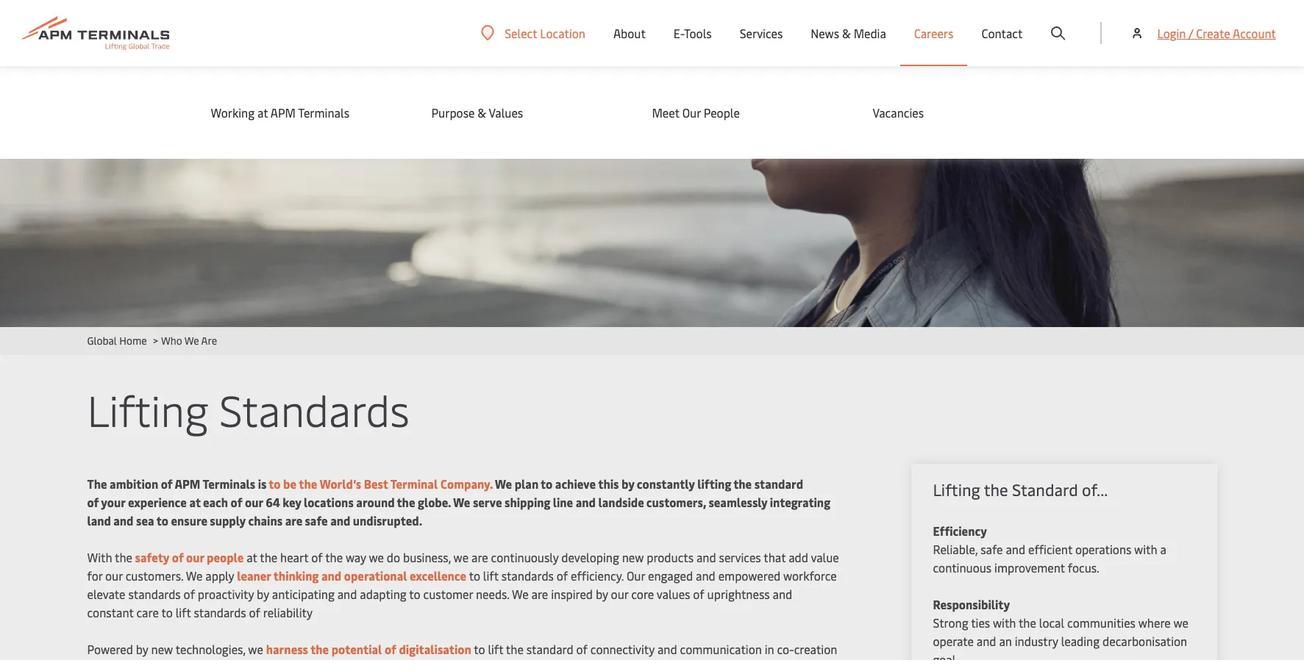 Task type: locate. For each thing, give the bounding box(es) containing it.
0 vertical spatial with
[[1135, 542, 1158, 558]]

by constantly
[[622, 476, 695, 492]]

terminal logistics
[[357, 660, 448, 661]]

1 vertical spatial at
[[247, 550, 257, 566]]

2 horizontal spatial standards
[[502, 568, 554, 584]]

products
[[647, 550, 694, 566]]

1 vertical spatial terminals
[[203, 476, 255, 492]]

experience
[[128, 494, 187, 511]]

1 horizontal spatial our
[[245, 494, 263, 511]]

>
[[153, 334, 158, 348]]

0 vertical spatial &
[[842, 25, 851, 41]]

0 horizontal spatial standard
[[527, 642, 574, 658]]

and left an on the right of the page
[[977, 634, 997, 650]]

leaner thinking and operational excellence
[[234, 568, 467, 584]]

by up customers,
[[136, 642, 148, 658]]

1 horizontal spatial are
[[532, 586, 548, 603]]

connectivity up enhance
[[591, 642, 655, 658]]

efficiency
[[933, 523, 987, 539]]

1 horizontal spatial by
[[257, 586, 269, 603]]

a
[[1161, 542, 1167, 558]]

with down powered
[[87, 660, 110, 661]]

terminals for apm
[[298, 104, 350, 121]]

powered
[[87, 642, 133, 658]]

an
[[1000, 634, 1012, 650]]

to right care
[[161, 605, 173, 621]]

communities
[[1068, 615, 1136, 631]]

the
[[299, 476, 317, 492], [984, 479, 1009, 501], [115, 550, 132, 566], [325, 550, 343, 566], [1019, 615, 1037, 631], [311, 642, 329, 658], [506, 642, 524, 658], [238, 660, 256, 661]]

and down leaner thinking and operational excellence 'link' on the bottom of page
[[338, 586, 357, 603]]

lift up needs.
[[483, 568, 499, 584]]

best
[[364, 476, 388, 492]]

0 horizontal spatial with
[[87, 660, 110, 661]]

and right 'engaged'
[[696, 568, 716, 584]]

terminals up at each
[[203, 476, 255, 492]]

tools
[[684, 25, 712, 41]]

standards down "proactivity"
[[194, 605, 246, 621]]

and left services
[[697, 550, 716, 566]]

2 horizontal spatial by
[[596, 586, 608, 603]]

and down 'achieve'
[[576, 494, 596, 511]]

are inside the at the heart of the way we do business, we are continuously developing new products and services that add value for our customers. we apply
[[472, 550, 488, 566]]

company.
[[441, 476, 493, 492]]

and up improvement
[[1006, 542, 1026, 558]]

0 horizontal spatial terminals
[[203, 476, 255, 492]]

communication
[[680, 642, 762, 658]]

lift right care
[[176, 605, 191, 621]]

standard right the lifting the
[[755, 476, 804, 492]]

we inside the at the heart of the way we do business, we are continuously developing new products and services that add value for our customers. we apply
[[186, 568, 203, 584]]

to up needs.
[[469, 568, 480, 584]]

and up anticipating on the left bottom of the page
[[322, 568, 342, 584]]

1 vertical spatial with
[[993, 615, 1016, 631]]

we plan to achieve this by constantly lifting the standard of your experience at each of our 64 key locations around the globe. we serve shipping line and landside customers, seamlessly integrating land and sea to ensure supply chains are safe and undisrupted.
[[87, 476, 831, 529]]

co-
[[777, 642, 794, 658]]

2 vertical spatial our
[[113, 660, 131, 661]]

1 horizontal spatial standard
[[755, 476, 804, 492]]

at up leaner
[[247, 550, 257, 566]]

we down safety of our people link
[[186, 568, 203, 584]]

way we
[[346, 550, 384, 566]]

uprightness
[[708, 586, 770, 603]]

the left standard
[[984, 479, 1009, 501]]

landside customers, seamlessly integrating
[[599, 494, 831, 511]]

and inside the at the heart of the way we do business, we are continuously developing new products and services that add value for our customers. we apply
[[697, 550, 716, 566]]

our
[[683, 104, 701, 121], [627, 568, 645, 584]]

are
[[201, 334, 217, 348]]

services
[[719, 550, 761, 566]]

standards down customers.
[[128, 586, 181, 603]]

1 horizontal spatial our
[[683, 104, 701, 121]]

0 horizontal spatial our
[[113, 660, 131, 661]]

for our
[[87, 568, 123, 584]]

0 horizontal spatial by
[[136, 642, 148, 658]]

lifting down global home > who we are
[[87, 380, 208, 439]]

apply
[[206, 568, 234, 584]]

harness the potential of digitalisation link
[[266, 642, 471, 658]]

2 horizontal spatial with
[[1135, 542, 1158, 558]]

/
[[1189, 25, 1194, 41]]

care
[[136, 605, 159, 621]]

we
[[185, 334, 199, 348], [495, 476, 512, 492], [186, 568, 203, 584], [512, 586, 529, 603], [536, 660, 553, 661]]

our down powered
[[113, 660, 131, 661]]

new
[[622, 550, 644, 566], [151, 642, 173, 658]]

we inside we plan to achieve this by constantly lifting the standard of your experience at each of our 64 key locations around the globe. we serve shipping line and landside customers, seamlessly integrating land and sea to ensure supply chains are safe and undisrupted.
[[495, 476, 512, 492]]

home
[[119, 334, 147, 348]]

select location
[[505, 25, 586, 41]]

that
[[764, 550, 786, 566]]

shaping
[[194, 660, 236, 661]]

new left products
[[622, 550, 644, 566]]

careers button
[[915, 0, 954, 66]]

1 vertical spatial our
[[611, 586, 629, 603]]

lifting up efficiency
[[933, 479, 981, 501]]

new up customers,
[[151, 642, 173, 658]]

0 horizontal spatial our
[[627, 568, 645, 584]]

growth.
[[493, 660, 534, 661]]

0 vertical spatial lift
[[483, 568, 499, 584]]

1 horizontal spatial standards
[[194, 605, 246, 621]]

the right with
[[115, 550, 132, 566]]

responsibility strong ties with the local communities where we operate and an industry leading decarbonisation goal.
[[933, 597, 1189, 661]]

1 vertical spatial standard
[[527, 642, 574, 658]]

to inside we plan to achieve this by constantly lifting the standard of your experience at each of our 64 key locations around the globe. we serve shipping line and landside customers, seamlessly integrating land and sea to ensure supply chains are safe and undisrupted.
[[157, 513, 168, 529]]

1 vertical spatial standards
[[128, 586, 181, 603]]

1 horizontal spatial at
[[258, 104, 268, 121]]

1 vertical spatial lifting
[[933, 479, 981, 501]]

shipping line
[[505, 494, 573, 511]]

vacancies link
[[873, 104, 1064, 121]]

the left future
[[238, 660, 256, 661]]

lift for of
[[488, 642, 504, 658]]

we up serve
[[495, 476, 512, 492]]

the inside responsibility strong ties with the local communities where we operate and an industry leading decarbonisation goal.
[[1019, 615, 1037, 631]]

vacancies
[[873, 104, 924, 121]]

are safe
[[285, 513, 328, 529]]

0 vertical spatial terminals
[[298, 104, 350, 121]]

to right sea on the bottom left of page
[[157, 513, 168, 529]]

sea
[[136, 513, 154, 529]]

lifting the
[[698, 476, 752, 492]]

terminals right "apm"
[[298, 104, 350, 121]]

at inside the at the heart of the way we do business, we are continuously developing new products and services that add value for our customers. we apply
[[247, 550, 257, 566]]

2 vertical spatial lift
[[488, 642, 504, 658]]

standards down continuously
[[502, 568, 554, 584]]

our inside we plan to achieve this by constantly lifting the standard of your experience at each of our 64 key locations around the globe. we serve shipping line and landside customers, seamlessly integrating land and sea to ensure supply chains are safe and undisrupted.
[[245, 494, 263, 511]]

ambition
[[110, 476, 158, 492]]

by down leaner
[[257, 586, 269, 603]]

lifting for lifting standards
[[87, 380, 208, 439]]

& right news
[[842, 25, 851, 41]]

1 horizontal spatial with
[[993, 615, 1016, 631]]

1 horizontal spatial new
[[622, 550, 644, 566]]

global
[[87, 334, 117, 348]]

standard inside we plan to achieve this by constantly lifting the standard of your experience at each of our 64 key locations around the globe. we serve shipping line and landside customers, seamlessly integrating land and sea to ensure supply chains are safe and undisrupted.
[[755, 476, 804, 492]]

key locations
[[283, 494, 354, 511]]

of up enhance
[[577, 642, 588, 658]]

0 horizontal spatial standards
[[128, 586, 181, 603]]

our up "core"
[[627, 568, 645, 584]]

terminal
[[391, 476, 438, 492]]

1 vertical spatial &
[[478, 104, 486, 121]]

are left inspired at bottom
[[532, 586, 548, 603]]

improvement
[[995, 560, 1065, 576]]

of right at each
[[231, 494, 242, 511]]

2 vertical spatial with
[[87, 660, 110, 661]]

1 horizontal spatial &
[[842, 25, 851, 41]]

reliable,
[[933, 542, 978, 558]]

standard up enhance
[[527, 642, 574, 658]]

0 vertical spatial standard
[[755, 476, 804, 492]]

our right meet
[[683, 104, 701, 121]]

1 horizontal spatial lifting
[[933, 479, 981, 501]]

the inside the at the heart of the way we do business, we are continuously developing new products and services that add value for our customers. we apply
[[325, 550, 343, 566]]

0 horizontal spatial at
[[247, 550, 257, 566]]

and
[[576, 494, 596, 511], [1006, 542, 1026, 558], [697, 550, 716, 566], [322, 568, 342, 584], [696, 568, 716, 584], [338, 586, 357, 603], [773, 586, 793, 603], [977, 634, 997, 650], [658, 642, 677, 658], [334, 660, 354, 661]]

global home link
[[87, 334, 147, 348]]

terminals
[[298, 104, 350, 121], [203, 476, 255, 492]]

by down efficiency.
[[596, 586, 608, 603]]

2 horizontal spatial our
[[611, 586, 629, 603]]

0 horizontal spatial lifting
[[87, 380, 208, 439]]

about button
[[614, 0, 646, 66]]

1 horizontal spatial terminals
[[298, 104, 350, 121]]

continuous
[[933, 560, 992, 576]]

purpose & values link
[[432, 104, 623, 121]]

the
[[87, 476, 107, 492]]

the up industry
[[1019, 615, 1037, 631]]

& for media
[[842, 25, 851, 41]]

our left "core"
[[611, 586, 629, 603]]

with inside to lift the standard of connectivity and communication in co-creation with our customers, shaping the future of port and terminal logistics to drive growth. we enhance connectivity with intermodal solutions t
[[87, 660, 110, 661]]

1 vertical spatial are
[[532, 586, 548, 603]]

and up with intermodal
[[658, 642, 677, 658]]

land and
[[87, 513, 134, 529]]

of up inspired at bottom
[[557, 568, 568, 584]]

creation
[[794, 642, 838, 658]]

0 vertical spatial our
[[245, 494, 263, 511]]

with left a
[[1135, 542, 1158, 558]]

1 vertical spatial our
[[627, 568, 645, 584]]

needs.
[[476, 586, 510, 603]]

0 horizontal spatial &
[[478, 104, 486, 121]]

to left drive
[[450, 660, 462, 661]]

0 horizontal spatial new
[[151, 642, 173, 658]]

enhance
[[556, 660, 600, 661]]

0 vertical spatial lifting
[[87, 380, 208, 439]]

and inside efficiency reliable, safe and efficient operations with a continuous improvement focus.
[[1006, 542, 1026, 558]]

lift inside to lift the standard of connectivity and communication in co-creation with our customers, shaping the future of port and terminal logistics to drive growth. we enhance connectivity with intermodal solutions t
[[488, 642, 504, 658]]

do
[[387, 550, 400, 566]]

people
[[704, 104, 740, 121]]

& inside popup button
[[842, 25, 851, 41]]

of right values at the right bottom of the page
[[693, 586, 705, 603]]

connectivity
[[591, 642, 655, 658], [603, 660, 667, 661]]

the up leaner thinking and operational excellence 'link' on the bottom of page
[[325, 550, 343, 566]]

global home > who we are
[[87, 334, 217, 348]]

add
[[789, 550, 809, 566]]

e-tools button
[[674, 0, 712, 66]]

we right needs.
[[512, 586, 529, 603]]

with up an on the right of the page
[[993, 615, 1016, 631]]

lift up growth. at the left bottom of the page
[[488, 642, 504, 658]]

0 vertical spatial at
[[258, 104, 268, 121]]

e-
[[674, 25, 684, 41]]

leaner
[[237, 568, 271, 584]]

connectivity right enhance
[[603, 660, 667, 661]]

goal.
[[933, 652, 959, 661]]

elevate
[[87, 586, 125, 603]]

of up thinking
[[311, 550, 323, 566]]

constant
[[87, 605, 134, 621]]

0 vertical spatial are
[[472, 550, 488, 566]]

continuously
[[491, 550, 559, 566]]

working at apm terminals link
[[211, 104, 402, 121]]

& left values
[[478, 104, 486, 121]]

at left "apm"
[[258, 104, 268, 121]]

to up drive
[[474, 642, 485, 658]]

we right growth. at the left bottom of the page
[[536, 660, 553, 661]]

operations
[[1076, 542, 1132, 558]]

our left 64 on the left of the page
[[245, 494, 263, 511]]

and down potential
[[334, 660, 354, 661]]

are up needs.
[[472, 550, 488, 566]]

digitalisation
[[399, 642, 471, 658]]

meet our people link
[[652, 104, 844, 121]]

of apm
[[161, 476, 200, 492]]

careers
[[915, 25, 954, 41]]

0 vertical spatial new
[[622, 550, 644, 566]]

0 horizontal spatial are
[[472, 550, 488, 566]]



Task type: describe. For each thing, give the bounding box(es) containing it.
be
[[283, 476, 297, 492]]

standard inside to lift the standard of connectivity and communication in co-creation with our customers, shaping the future of port and terminal logistics to drive growth. we enhance connectivity with intermodal solutions t
[[527, 642, 574, 658]]

is
[[258, 476, 267, 492]]

account
[[1233, 25, 1277, 41]]

developing
[[562, 550, 619, 566]]

our inside to lift standards of efficiency. our engaged and empowered workforce elevate standards of proactivity by anticipating and adapting to customer needs. we are inspired by our core values of uprightness and constant care to lift standards of reliability
[[627, 568, 645, 584]]

of inside the at the heart of the way we do business, we are continuously developing new products and services that add value for our customers. we apply
[[311, 550, 323, 566]]

leading
[[1062, 634, 1100, 650]]

apm
[[271, 104, 296, 121]]

potential
[[332, 642, 382, 658]]

chains
[[248, 513, 283, 529]]

achieve
[[555, 476, 596, 492]]

our inside to lift the standard of connectivity and communication in co-creation with our customers, shaping the future of port and terminal logistics to drive growth. we enhance connectivity with intermodal solutions t
[[113, 660, 131, 661]]

0 vertical spatial connectivity
[[591, 642, 655, 658]]

proactivity
[[198, 586, 254, 603]]

we left are
[[185, 334, 199, 348]]

business, we
[[403, 550, 469, 566]]

the ambition of apm terminals is to be the world's best terminal company.
[[87, 476, 493, 492]]

future
[[259, 660, 292, 661]]

who we are image
[[0, 63, 1305, 327]]

contact
[[982, 25, 1023, 41]]

customer
[[423, 586, 473, 603]]

meet
[[652, 104, 680, 121]]

we inside to lift the standard of connectivity and communication in co-creation with our customers, shaping the future of port and terminal logistics to drive growth. we enhance connectivity with intermodal solutions t
[[536, 660, 553, 661]]

lifting for lifting the standard of...
[[933, 479, 981, 501]]

to be the world's best terminal company. link
[[269, 476, 493, 492]]

the up growth. at the left bottom of the page
[[506, 642, 524, 658]]

customers,
[[134, 660, 192, 661]]

and undisrupted.
[[331, 513, 422, 529]]

the heart
[[260, 550, 309, 566]]

purpose & values
[[432, 104, 523, 121]]

core
[[632, 586, 654, 603]]

lift for adapting
[[483, 568, 499, 584]]

standards
[[219, 380, 410, 439]]

news & media
[[811, 25, 887, 41]]

lifting standards
[[87, 380, 410, 439]]

in
[[765, 642, 774, 658]]

industry
[[1015, 634, 1059, 650]]

to right is
[[269, 476, 281, 492]]

and inside we plan to achieve this by constantly lifting the standard of your experience at each of our 64 key locations around the globe. we serve shipping line and landside customers, seamlessly integrating land and sea to ensure supply chains are safe and undisrupted.
[[576, 494, 596, 511]]

working
[[211, 104, 255, 121]]

serve
[[473, 494, 502, 511]]

new inside the at the heart of the way we do business, we are continuously developing new products and services that add value for our customers. we apply
[[622, 550, 644, 566]]

leaner thinking and operational excellence link
[[234, 568, 467, 584]]

of down harness
[[295, 660, 306, 661]]

we inside to lift standards of efficiency. our engaged and empowered workforce elevate standards of proactivity by anticipating and adapting to customer needs. we are inspired by our core values of uprightness and constant care to lift standards of reliability
[[512, 586, 529, 603]]

who
[[161, 334, 182, 348]]

news
[[811, 25, 840, 41]]

this
[[598, 476, 619, 492]]

empowered
[[719, 568, 781, 584]]

services button
[[740, 0, 783, 66]]

our inside to lift standards of efficiency. our engaged and empowered workforce elevate standards of proactivity by anticipating and adapting to customer needs. we are inspired by our core values of uprightness and constant care to lift standards of reliability
[[611, 586, 629, 603]]

efficiency reliable, safe and efficient operations with a continuous improvement focus.
[[933, 523, 1167, 576]]

values
[[489, 104, 523, 121]]

technologies, we
[[176, 642, 263, 658]]

with inside responsibility strong ties with the local communities where we operate and an industry leading decarbonisation goal.
[[993, 615, 1016, 631]]

to lift the standard of connectivity and communication in co-creation with our customers, shaping the future of port and terminal logistics to drive growth. we enhance connectivity with intermodal solutions t
[[87, 642, 838, 661]]

and down workforce
[[773, 586, 793, 603]]

create
[[1197, 25, 1231, 41]]

lifting the standard of...
[[933, 479, 1108, 501]]

decarbonisation
[[1103, 634, 1188, 650]]

are inside to lift standards of efficiency. our engaged and empowered workforce elevate standards of proactivity by anticipating and adapting to customer needs. we are inspired by our core values of uprightness and constant care to lift standards of reliability
[[532, 586, 548, 603]]

1 vertical spatial new
[[151, 642, 173, 658]]

of left reliability
[[249, 605, 260, 621]]

values
[[657, 586, 691, 603]]

workforce
[[784, 568, 837, 584]]

of our
[[172, 550, 204, 566]]

ties
[[971, 615, 991, 631]]

2 vertical spatial standards
[[194, 605, 246, 621]]

e-tools
[[674, 25, 712, 41]]

operational
[[344, 568, 407, 584]]

with intermodal
[[670, 660, 754, 661]]

drive
[[464, 660, 491, 661]]

1 vertical spatial lift
[[176, 605, 191, 621]]

and inside responsibility strong ties with the local communities where we operate and an industry leading decarbonisation goal.
[[977, 634, 997, 650]]

of up terminal logistics
[[385, 642, 397, 658]]

safe
[[981, 542, 1003, 558]]

0 vertical spatial standards
[[502, 568, 554, 584]]

64
[[266, 494, 280, 511]]

with inside efficiency reliable, safe and efficient operations with a continuous improvement focus.
[[1135, 542, 1158, 558]]

the right be
[[299, 476, 317, 492]]

1 vertical spatial connectivity
[[603, 660, 667, 661]]

local
[[1040, 615, 1065, 631]]

focus.
[[1068, 560, 1100, 576]]

to down "excellence"
[[409, 586, 421, 603]]

adapting
[[360, 586, 407, 603]]

0 vertical spatial our
[[683, 104, 701, 121]]

reliability
[[263, 605, 313, 621]]

anticipating
[[272, 586, 335, 603]]

& for values
[[478, 104, 486, 121]]

responsibility
[[933, 597, 1010, 613]]

with the safety of our people
[[87, 550, 244, 566]]

of inside we plan to achieve this by constantly lifting the standard of your experience at each of our 64 key locations around the globe. we serve shipping line and landside customers, seamlessly integrating land and sea to ensure supply chains are safe and undisrupted.
[[231, 494, 242, 511]]

around the
[[356, 494, 415, 511]]

to lift standards of efficiency. our engaged and empowered workforce elevate standards of proactivity by anticipating and adapting to customer needs. we are inspired by our core values of uprightness and constant care to lift standards of reliability
[[87, 568, 837, 621]]

efficient
[[1029, 542, 1073, 558]]

harness
[[266, 642, 308, 658]]

safety
[[135, 550, 169, 566]]

at the heart of the way we do business, we are continuously developing new products and services that add value for our customers. we apply
[[87, 550, 839, 584]]

terminals for of apm
[[203, 476, 255, 492]]

of left "proactivity"
[[184, 586, 195, 603]]

the up port
[[311, 642, 329, 658]]



Task type: vqa. For each thing, say whether or not it's contained in the screenshot.
TERMINALS corresponding to APM
yes



